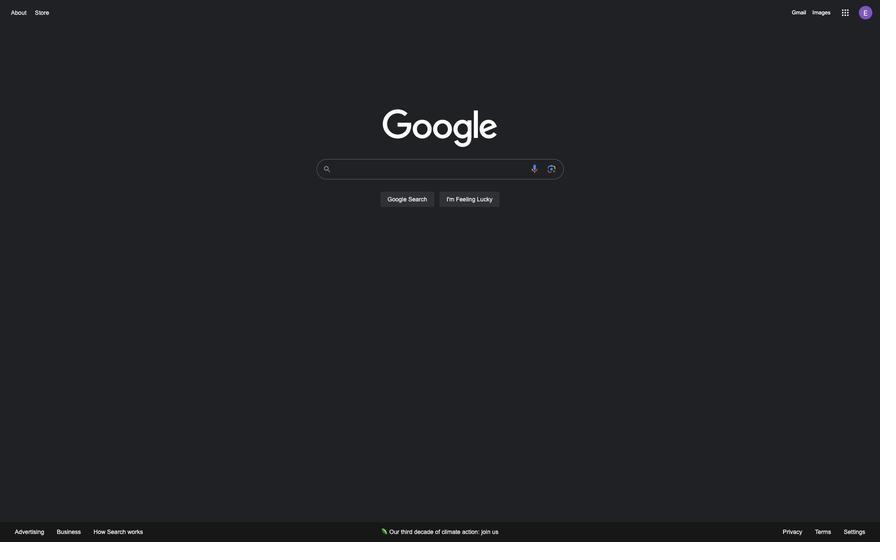 Task type: locate. For each thing, give the bounding box(es) containing it.
None search field
[[8, 157, 872, 217]]



Task type: describe. For each thing, give the bounding box(es) containing it.
google image
[[383, 109, 498, 148]]

search by voice image
[[530, 164, 540, 174]]

search by image image
[[547, 164, 557, 174]]

Search text field
[[337, 160, 525, 179]]



Task type: vqa. For each thing, say whether or not it's contained in the screenshot.
GOOGLE image
yes



